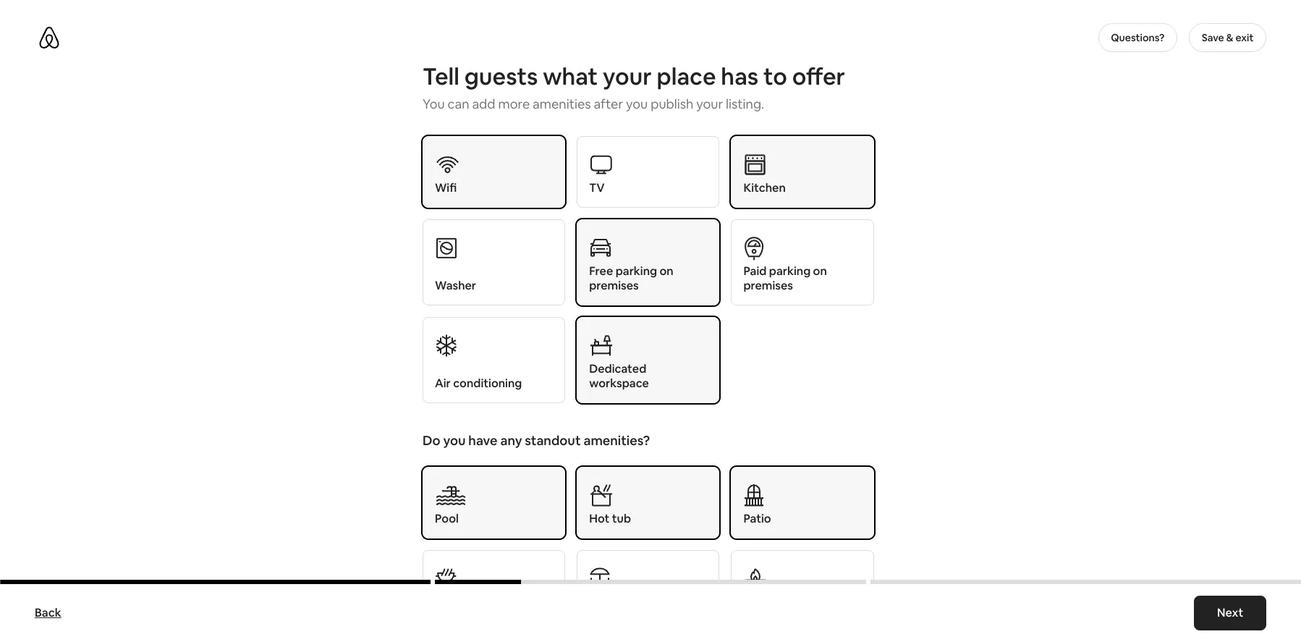 Task type: locate. For each thing, give the bounding box(es) containing it.
1 parking from the left
[[616, 264, 657, 279]]

tell
[[423, 62, 460, 91]]

paid
[[744, 264, 767, 279]]

on right the paid
[[814, 264, 827, 279]]

Kitchen button
[[732, 136, 874, 208]]

conditioning
[[453, 376, 522, 391]]

on right free at the left of the page
[[660, 264, 674, 279]]

you right after
[[626, 96, 648, 112]]

premises
[[590, 278, 639, 293], [744, 278, 794, 293]]

1 horizontal spatial premises
[[744, 278, 794, 293]]

place
[[657, 62, 716, 91]]

tell guests what your place has to offer you can add more amenities after you publish your listing.
[[423, 62, 846, 112]]

workspace
[[590, 376, 649, 391]]

parking for free
[[616, 264, 657, 279]]

your
[[603, 62, 652, 91], [697, 96, 723, 112]]

guests
[[465, 62, 538, 91]]

tub
[[612, 511, 631, 526]]

on inside free parking on premises
[[660, 264, 674, 279]]

parking right the paid
[[770, 264, 811, 279]]

0 horizontal spatial premises
[[590, 278, 639, 293]]

None button
[[423, 550, 566, 622], [577, 550, 720, 622], [732, 550, 874, 622], [423, 550, 566, 622], [577, 550, 720, 622], [732, 550, 874, 622]]

0 vertical spatial you
[[626, 96, 648, 112]]

you inside tell guests what your place has to offer you can add more amenities after you publish your listing.
[[626, 96, 648, 112]]

save & exit
[[1202, 31, 1254, 44]]

what
[[543, 62, 598, 91]]

your left listing. at the right top
[[697, 96, 723, 112]]

1 horizontal spatial on
[[814, 264, 827, 279]]

premises for free
[[590, 278, 639, 293]]

on inside paid parking on premises
[[814, 264, 827, 279]]

you
[[626, 96, 648, 112], [443, 432, 466, 449]]

TV button
[[577, 136, 720, 208]]

parking right free at the left of the page
[[616, 264, 657, 279]]

on for paid parking on premises
[[814, 264, 827, 279]]

your up after
[[603, 62, 652, 91]]

questions? button
[[1099, 23, 1178, 52]]

hot
[[590, 511, 610, 526]]

Pool button
[[423, 467, 566, 539]]

you right the "do"
[[443, 432, 466, 449]]

Paid parking on premises button
[[732, 219, 874, 306]]

1 horizontal spatial you
[[626, 96, 648, 112]]

air
[[435, 376, 451, 391]]

1 premises from the left
[[590, 278, 639, 293]]

parking inside free parking on premises
[[616, 264, 657, 279]]

Free parking on premises button
[[577, 219, 720, 306]]

next
[[1218, 605, 1244, 621]]

premises inside free parking on premises
[[590, 278, 639, 293]]

wifi
[[435, 180, 457, 195]]

pool
[[435, 511, 459, 526]]

amenities
[[533, 96, 591, 112]]

1 on from the left
[[660, 264, 674, 279]]

parking
[[616, 264, 657, 279], [770, 264, 811, 279]]

more
[[498, 96, 530, 112]]

premises inside paid parking on premises
[[744, 278, 794, 293]]

standout
[[525, 432, 581, 449]]

tv
[[590, 180, 605, 195]]

parking inside paid parking on premises
[[770, 264, 811, 279]]

1 vertical spatial you
[[443, 432, 466, 449]]

1 horizontal spatial parking
[[770, 264, 811, 279]]

2 parking from the left
[[770, 264, 811, 279]]

back
[[35, 605, 61, 621]]

0 horizontal spatial your
[[603, 62, 652, 91]]

amenities?
[[584, 432, 650, 449]]

free parking on premises
[[590, 264, 674, 293]]

hot tub
[[590, 511, 631, 526]]

1 vertical spatial your
[[697, 96, 723, 112]]

0 horizontal spatial on
[[660, 264, 674, 279]]

premises for paid
[[744, 278, 794, 293]]

2 on from the left
[[814, 264, 827, 279]]

paid parking on premises
[[744, 264, 827, 293]]

2 premises from the left
[[744, 278, 794, 293]]

add
[[472, 96, 496, 112]]

0 horizontal spatial parking
[[616, 264, 657, 279]]

free
[[590, 264, 613, 279]]

dedicated
[[590, 361, 647, 377]]

on
[[660, 264, 674, 279], [814, 264, 827, 279]]



Task type: describe. For each thing, give the bounding box(es) containing it.
0 horizontal spatial you
[[443, 432, 466, 449]]

Wifi button
[[423, 136, 566, 208]]

can
[[448, 96, 470, 112]]

next button
[[1195, 596, 1267, 631]]

has
[[721, 62, 759, 91]]

offer
[[793, 62, 846, 91]]

patio
[[744, 511, 772, 526]]

exit
[[1236, 31, 1254, 44]]

on for free parking on premises
[[660, 264, 674, 279]]

publish
[[651, 96, 694, 112]]

dedicated workspace
[[590, 361, 649, 391]]

kitchen
[[744, 180, 786, 195]]

have
[[469, 432, 498, 449]]

Patio button
[[732, 467, 874, 539]]

air conditioning
[[435, 376, 522, 391]]

parking for paid
[[770, 264, 811, 279]]

save & exit button
[[1190, 23, 1267, 52]]

do you have any standout amenities?
[[423, 432, 650, 449]]

Washer button
[[423, 219, 566, 306]]

save
[[1202, 31, 1225, 44]]

to
[[764, 62, 788, 91]]

Air conditioning button
[[423, 317, 566, 403]]

washer
[[435, 278, 476, 293]]

any
[[501, 432, 522, 449]]

do
[[423, 432, 441, 449]]

listing.
[[726, 96, 765, 112]]

Dedicated workspace button
[[577, 317, 720, 403]]

questions?
[[1112, 31, 1165, 44]]

back button
[[28, 599, 69, 628]]

0 vertical spatial your
[[603, 62, 652, 91]]

1 horizontal spatial your
[[697, 96, 723, 112]]

you
[[423, 96, 445, 112]]

&
[[1227, 31, 1234, 44]]

Hot tub button
[[577, 467, 720, 539]]

after
[[594, 96, 624, 112]]



Task type: vqa. For each thing, say whether or not it's contained in the screenshot.
&
yes



